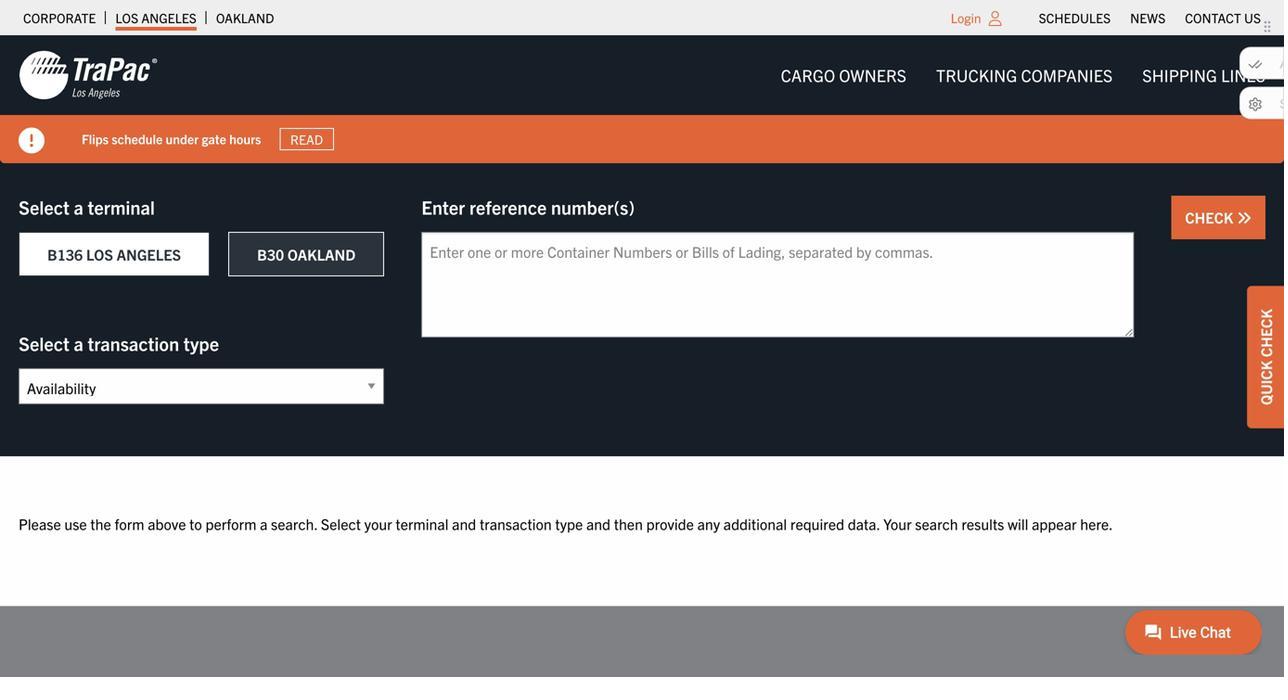 Task type: vqa. For each thing, say whether or not it's contained in the screenshot.
the left Transaction
yes



Task type: locate. For each thing, give the bounding box(es) containing it.
please use the form above to perform a search. select your terminal and transaction type and then provide any additional required data. your search results will appear here.
[[19, 515, 1113, 533]]

los right corporate link on the left top of the page
[[115, 9, 138, 26]]

news link
[[1130, 5, 1166, 31]]

select left your
[[321, 515, 361, 533]]

read link
[[280, 128, 334, 151]]

footer
[[0, 606, 1284, 677]]

and right your
[[452, 515, 476, 533]]

trucking
[[936, 64, 1017, 85]]

menu bar down 'light' image
[[766, 56, 1281, 94]]

terminal right your
[[396, 515, 449, 533]]

form
[[115, 515, 144, 533]]

provide
[[646, 515, 694, 533]]

los right b136
[[86, 245, 113, 264]]

angeles down select a terminal on the left
[[117, 245, 181, 264]]

here.
[[1080, 515, 1113, 533]]

please
[[19, 515, 61, 533]]

and left 'then'
[[586, 515, 611, 533]]

oakland right los angeles
[[216, 9, 274, 26]]

1 vertical spatial type
[[555, 515, 583, 533]]

a for transaction
[[74, 332, 83, 355]]

solid image inside check button
[[1237, 211, 1252, 225]]

0 vertical spatial angeles
[[141, 9, 197, 26]]

terminal up b136 los angeles
[[88, 195, 155, 219]]

0 horizontal spatial solid image
[[19, 128, 45, 154]]

1 horizontal spatial and
[[586, 515, 611, 533]]

banner
[[0, 35, 1284, 163]]

login link
[[951, 9, 981, 26]]

0 vertical spatial type
[[183, 332, 219, 355]]

check
[[1185, 208, 1237, 226], [1256, 309, 1275, 357]]

enter reference number(s)
[[422, 195, 635, 219]]

menu bar up 'shipping'
[[1029, 5, 1271, 31]]

1 vertical spatial los
[[86, 245, 113, 264]]

select a transaction type
[[19, 332, 219, 355]]

will
[[1008, 515, 1029, 533]]

1 horizontal spatial solid image
[[1237, 211, 1252, 225]]

0 vertical spatial menu bar
[[1029, 5, 1271, 31]]

0 horizontal spatial terminal
[[88, 195, 155, 219]]

select up b136
[[19, 195, 70, 219]]

0 vertical spatial los
[[115, 9, 138, 26]]

a up b136
[[74, 195, 83, 219]]

light image
[[989, 11, 1002, 26]]

oakland right the b30
[[288, 245, 356, 264]]

1 vertical spatial transaction
[[480, 515, 552, 533]]

your
[[364, 515, 392, 533]]

schedules
[[1039, 9, 1111, 26]]

quick check
[[1256, 309, 1275, 405]]

companies
[[1021, 64, 1113, 85]]

0 horizontal spatial oakland
[[216, 9, 274, 26]]

1 vertical spatial check
[[1256, 309, 1275, 357]]

us
[[1244, 9, 1261, 26]]

select down b136
[[19, 332, 70, 355]]

los
[[115, 9, 138, 26], [86, 245, 113, 264]]

contact
[[1185, 9, 1241, 26]]

los inside 'link'
[[115, 9, 138, 26]]

1 vertical spatial angeles
[[117, 245, 181, 264]]

hours
[[229, 130, 261, 147]]

1 horizontal spatial check
[[1256, 309, 1275, 357]]

1 horizontal spatial type
[[555, 515, 583, 533]]

terminal
[[88, 195, 155, 219], [396, 515, 449, 533]]

1 vertical spatial a
[[74, 332, 83, 355]]

number(s)
[[551, 195, 635, 219]]

0 horizontal spatial check
[[1185, 208, 1237, 226]]

a left search.
[[260, 515, 268, 533]]

transaction
[[88, 332, 179, 355], [480, 515, 552, 533]]

1 horizontal spatial los
[[115, 9, 138, 26]]

angeles left oakland link
[[141, 9, 197, 26]]

1 horizontal spatial transaction
[[480, 515, 552, 533]]

schedules link
[[1039, 5, 1111, 31]]

1 vertical spatial menu bar
[[766, 56, 1281, 94]]

los angeles
[[115, 9, 197, 26]]

select
[[19, 195, 70, 219], [19, 332, 70, 355], [321, 515, 361, 533]]

1 horizontal spatial oakland
[[288, 245, 356, 264]]

a down b136
[[74, 332, 83, 355]]

0 vertical spatial terminal
[[88, 195, 155, 219]]

check button
[[1171, 196, 1266, 239]]

cargo
[[781, 64, 835, 85]]

1 vertical spatial select
[[19, 332, 70, 355]]

menu bar
[[1029, 5, 1271, 31], [766, 56, 1281, 94]]

use
[[64, 515, 87, 533]]

oakland link
[[216, 5, 274, 31]]

gate
[[202, 130, 226, 147]]

1 vertical spatial oakland
[[288, 245, 356, 264]]

0 vertical spatial select
[[19, 195, 70, 219]]

b30
[[257, 245, 284, 264]]

solid image
[[19, 128, 45, 154], [1237, 211, 1252, 225]]

schedule
[[112, 130, 163, 147]]

angeles
[[141, 9, 197, 26], [117, 245, 181, 264]]

above
[[148, 515, 186, 533]]

cargo owners link
[[766, 56, 921, 94]]

0 vertical spatial a
[[74, 195, 83, 219]]

check inside button
[[1185, 208, 1237, 226]]

0 vertical spatial solid image
[[19, 128, 45, 154]]

0 vertical spatial oakland
[[216, 9, 274, 26]]

menu bar containing cargo owners
[[766, 56, 1281, 94]]

1 vertical spatial terminal
[[396, 515, 449, 533]]

and
[[452, 515, 476, 533], [586, 515, 611, 533]]

quick
[[1256, 361, 1275, 405]]

oakland
[[216, 9, 274, 26], [288, 245, 356, 264]]

trucking companies
[[936, 64, 1113, 85]]

a for terminal
[[74, 195, 83, 219]]

a
[[74, 195, 83, 219], [74, 332, 83, 355], [260, 515, 268, 533]]

type
[[183, 332, 219, 355], [555, 515, 583, 533]]

flips schedule under gate hours
[[82, 130, 261, 147]]

0 horizontal spatial and
[[452, 515, 476, 533]]

0 vertical spatial check
[[1185, 208, 1237, 226]]

1 vertical spatial solid image
[[1237, 211, 1252, 225]]

login
[[951, 9, 981, 26]]

0 horizontal spatial transaction
[[88, 332, 179, 355]]

los angeles image
[[19, 49, 158, 101]]



Task type: describe. For each thing, give the bounding box(es) containing it.
data.
[[848, 515, 880, 533]]

lines
[[1221, 64, 1266, 85]]

Enter reference number(s) text field
[[422, 232, 1134, 338]]

select a terminal
[[19, 195, 155, 219]]

then
[[614, 515, 643, 533]]

2 vertical spatial a
[[260, 515, 268, 533]]

owners
[[839, 64, 907, 85]]

menu bar inside banner
[[766, 56, 1281, 94]]

contact us link
[[1185, 5, 1261, 31]]

solid image inside banner
[[19, 128, 45, 154]]

search
[[915, 515, 958, 533]]

angeles inside 'link'
[[141, 9, 197, 26]]

news
[[1130, 9, 1166, 26]]

b30 oakland
[[257, 245, 356, 264]]

1 horizontal spatial terminal
[[396, 515, 449, 533]]

read
[[290, 131, 323, 148]]

reference
[[469, 195, 547, 219]]

0 horizontal spatial los
[[86, 245, 113, 264]]

enter
[[422, 195, 465, 219]]

trucking companies link
[[921, 56, 1128, 94]]

shipping lines link
[[1128, 56, 1281, 94]]

contact us
[[1185, 9, 1261, 26]]

menu bar containing schedules
[[1029, 5, 1271, 31]]

select for select a transaction type
[[19, 332, 70, 355]]

corporate link
[[23, 5, 96, 31]]

required
[[791, 515, 845, 533]]

quick check link
[[1247, 286, 1284, 429]]

the
[[90, 515, 111, 533]]

2 and from the left
[[586, 515, 611, 533]]

appear
[[1032, 515, 1077, 533]]

perform
[[205, 515, 256, 533]]

select for select a terminal
[[19, 195, 70, 219]]

b136
[[47, 245, 83, 264]]

search.
[[271, 515, 318, 533]]

results
[[962, 515, 1004, 533]]

shipping
[[1143, 64, 1217, 85]]

banner containing cargo owners
[[0, 35, 1284, 163]]

0 vertical spatial transaction
[[88, 332, 179, 355]]

corporate
[[23, 9, 96, 26]]

under
[[166, 130, 199, 147]]

flips
[[82, 130, 109, 147]]

any
[[697, 515, 720, 533]]

your
[[883, 515, 912, 533]]

additional
[[724, 515, 787, 533]]

2 vertical spatial select
[[321, 515, 361, 533]]

los angeles link
[[115, 5, 197, 31]]

1 and from the left
[[452, 515, 476, 533]]

0 horizontal spatial type
[[183, 332, 219, 355]]

shipping lines
[[1143, 64, 1266, 85]]

b136 los angeles
[[47, 245, 181, 264]]

cargo owners
[[781, 64, 907, 85]]

to
[[189, 515, 202, 533]]



